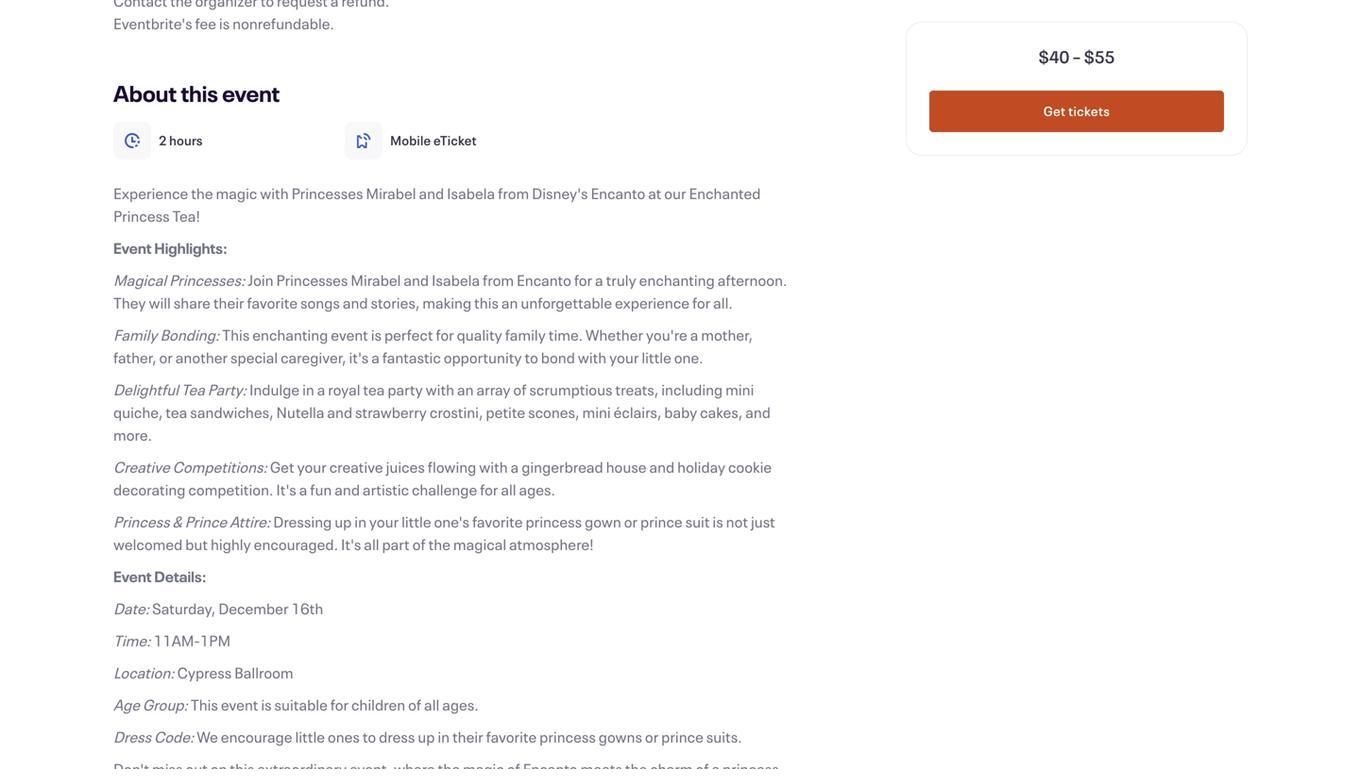 Task type: locate. For each thing, give the bounding box(es) containing it.
an up family
[[501, 293, 518, 313]]

it's
[[349, 348, 369, 368]]

up inside dressing up in your little one's favorite princess gown or prince suit is not just welcomed but highly encouraged. it's all part of the magical atmosphere!
[[335, 512, 352, 532]]

event for this
[[222, 78, 280, 108]]

from left the disney's
[[498, 183, 529, 204]]

mini
[[726, 380, 754, 400], [582, 402, 611, 423]]

encanto left at
[[591, 183, 645, 204]]

0 vertical spatial or
[[159, 348, 173, 368]]

holiday
[[677, 457, 726, 477]]

mini down scrumptious
[[582, 402, 611, 423]]

is inside dressing up in your little one's favorite princess gown or prince suit is not just welcomed but highly encouraged. it's all part of the magical atmosphere!
[[713, 512, 723, 532]]

0 vertical spatial it's
[[276, 480, 296, 500]]

2 horizontal spatial or
[[645, 727, 659, 748]]

mother,
[[701, 325, 753, 345]]

1 vertical spatial isabela
[[432, 270, 480, 290]]

0 vertical spatial event
[[113, 238, 152, 258]]

1 horizontal spatial an
[[501, 293, 518, 313]]

2 vertical spatial in
[[438, 727, 450, 748]]

0 vertical spatial of
[[513, 380, 527, 400]]

1 vertical spatial little
[[402, 512, 431, 532]]

little up part
[[402, 512, 431, 532]]

2 horizontal spatial your
[[609, 348, 639, 368]]

0 vertical spatial the
[[191, 183, 213, 204]]

a left the truly
[[595, 270, 603, 290]]

disney's
[[532, 183, 588, 204]]

their right dress
[[452, 727, 483, 748]]

creative competitions:
[[113, 457, 270, 477]]

treats,
[[615, 380, 659, 400]]

0 horizontal spatial an
[[457, 380, 474, 400]]

1 horizontal spatial get
[[1044, 102, 1066, 120]]

or right the gowns
[[645, 727, 659, 748]]

unforgettable
[[521, 293, 612, 313]]

2 horizontal spatial little
[[642, 348, 671, 368]]

for up unforgettable
[[574, 270, 592, 290]]

1 horizontal spatial enchanting
[[639, 270, 715, 290]]

this up special
[[222, 325, 250, 345]]

1 horizontal spatial the
[[428, 535, 451, 555]]

of right part
[[412, 535, 426, 555]]

1 horizontal spatial it's
[[341, 535, 361, 555]]

ones
[[328, 727, 360, 748]]

an up crostini,
[[457, 380, 474, 400]]

get your creative juices flowing with a gingerbread house and holiday cookie decorating competition. it's a fun and artistic challenge for all ages.
[[113, 457, 772, 500]]

0 vertical spatial favorite
[[247, 293, 298, 313]]

for up ones
[[330, 695, 349, 716]]

of inside dressing up in your little one's favorite princess gown or prince suit is not just welcomed but highly encouraged. it's all part of the magical atmosphere!
[[412, 535, 426, 555]]

0 horizontal spatial it's
[[276, 480, 296, 500]]

enchanting inside this enchanting event is perfect for quality family time. whether you're a mother, father, or another special caregiver, it's a fantastic opportunity to bond with your little one.
[[252, 325, 328, 345]]

mini up the cakes,
[[726, 380, 754, 400]]

0 vertical spatial all
[[501, 480, 516, 500]]

of
[[513, 380, 527, 400], [412, 535, 426, 555], [408, 695, 421, 716]]

challenge
[[412, 480, 477, 500]]

1 horizontal spatial to
[[525, 348, 538, 368]]

with down whether
[[578, 348, 607, 368]]

atmosphere!
[[509, 535, 594, 555]]

opportunity
[[444, 348, 522, 368]]

join princesses mirabel and isabela from encanto for a truly enchanting afternoon. they will share their favorite songs and stories, making this an unforgettable experience for all.
[[113, 270, 787, 313]]

dressing
[[273, 512, 332, 532]]

tea down 'delightful tea party:'
[[166, 402, 187, 423]]

little inside dressing up in your little one's favorite princess gown or prince suit is not just welcomed but highly encouraged. it's all part of the magical atmosphere!
[[402, 512, 431, 532]]

petite
[[486, 402, 525, 423]]

princess left the gowns
[[540, 727, 596, 748]]

0 horizontal spatial little
[[295, 727, 325, 748]]

1 event from the top
[[113, 238, 152, 258]]

and down royal
[[327, 402, 352, 423]]

to right ones
[[363, 727, 376, 748]]

or inside dressing up in your little one's favorite princess gown or prince suit is not just welcomed but highly encouraged. it's all part of the magical atmosphere!
[[624, 512, 638, 532]]

event
[[222, 78, 280, 108], [331, 325, 368, 345], [221, 695, 258, 716]]

event for event details:
[[113, 567, 152, 587]]

of right array
[[513, 380, 527, 400]]

this up quality
[[474, 293, 499, 313]]

for left all. on the right top of the page
[[692, 293, 711, 313]]

0 vertical spatial princess
[[113, 206, 170, 226]]

party
[[388, 380, 423, 400]]

tea
[[363, 380, 385, 400], [166, 402, 187, 423]]

1 vertical spatial your
[[297, 457, 327, 477]]

a
[[595, 270, 603, 290], [690, 325, 698, 345], [371, 348, 380, 368], [317, 380, 325, 400], [511, 457, 519, 477], [299, 480, 307, 500]]

with right magic
[[260, 183, 289, 204]]

all up magical
[[501, 480, 516, 500]]

their down princesses:
[[213, 293, 244, 313]]

1 vertical spatial an
[[457, 380, 474, 400]]

princesses:
[[169, 270, 245, 290]]

ages. down gingerbread
[[519, 480, 555, 500]]

prince
[[640, 512, 683, 532], [661, 727, 704, 748]]

get tickets button
[[929, 91, 1224, 132]]

0 horizontal spatial their
[[213, 293, 244, 313]]

of up dress code: we encourage little ones to dress up in their favorite princess gowns or prince suits.
[[408, 695, 421, 716]]

0 vertical spatial little
[[642, 348, 671, 368]]

0 vertical spatial in
[[302, 380, 314, 400]]

0 horizontal spatial all
[[364, 535, 379, 555]]

prince left suit
[[640, 512, 683, 532]]

2 princess from the top
[[113, 512, 170, 532]]

0 vertical spatial princess
[[526, 512, 582, 532]]

in inside indulge in a royal tea party with an array of scrumptious treats, including mini quiche, tea sandwiches, nutella and strawberry crostini, petite scones, mini éclairs, baby cakes, and more.
[[302, 380, 314, 400]]

1 vertical spatial get
[[270, 457, 294, 477]]

0 vertical spatial mini
[[726, 380, 754, 400]]

little inside this enchanting event is perfect for quality family time. whether you're a mother, father, or another special caregiver, it's a fantastic opportunity to bond with your little one.
[[642, 348, 671, 368]]

it's left part
[[341, 535, 361, 555]]

1 vertical spatial to
[[363, 727, 376, 748]]

1 horizontal spatial encanto
[[591, 183, 645, 204]]

1 horizontal spatial or
[[624, 512, 638, 532]]

1 horizontal spatial ages.
[[519, 480, 555, 500]]

scrumptious
[[529, 380, 613, 400]]

tea up strawberry
[[363, 380, 385, 400]]

$40
[[1039, 45, 1069, 68]]

2 horizontal spatial in
[[438, 727, 450, 748]]

isabela up 'making'
[[432, 270, 480, 290]]

0 horizontal spatial encanto
[[517, 270, 571, 290]]

2 vertical spatial all
[[424, 695, 440, 716]]

1 vertical spatial of
[[412, 535, 426, 555]]

group:
[[143, 695, 188, 716]]

1 vertical spatial favorite
[[472, 512, 523, 532]]

with up crostini,
[[426, 380, 454, 400]]

this up hours
[[181, 78, 218, 108]]

1 vertical spatial encanto
[[517, 270, 571, 290]]

0 horizontal spatial get
[[270, 457, 294, 477]]

the up "tea!"
[[191, 183, 213, 204]]

event inside this enchanting event is perfect for quality family time. whether you're a mother, father, or another special caregiver, it's a fantastic opportunity to bond with your little one.
[[331, 325, 368, 345]]

isabela
[[447, 183, 495, 204], [432, 270, 480, 290]]

or for gowns
[[645, 727, 659, 748]]

is left perfect
[[371, 325, 382, 345]]

an inside indulge in a royal tea party with an array of scrumptious treats, including mini quiche, tea sandwiches, nutella and strawberry crostini, petite scones, mini éclairs, baby cakes, and more.
[[457, 380, 474, 400]]

it's left fun
[[276, 480, 296, 500]]

with right flowing
[[479, 457, 508, 477]]

0 horizontal spatial or
[[159, 348, 173, 368]]

0 horizontal spatial to
[[363, 727, 376, 748]]

ages. up dress code: we encourage little ones to dress up in their favorite princess gowns or prince suits.
[[442, 695, 479, 716]]

2 event from the top
[[113, 567, 152, 587]]

ages.
[[519, 480, 555, 500], [442, 695, 479, 716]]

0 vertical spatial their
[[213, 293, 244, 313]]

1 vertical spatial their
[[452, 727, 483, 748]]

experience the magic with princesses mirabel and isabela from disney's encanto at our enchanted princess tea!
[[113, 183, 761, 226]]

1 vertical spatial event
[[113, 567, 152, 587]]

favorite inside join princesses mirabel and isabela from encanto for a truly enchanting afternoon. they will share their favorite songs and stories, making this an unforgettable experience for all.
[[247, 293, 298, 313]]

0 vertical spatial isabela
[[447, 183, 495, 204]]

date: saturday, december 16th
[[113, 599, 323, 619]]

and down mobile eticket
[[419, 183, 444, 204]]

1 horizontal spatial little
[[402, 512, 431, 532]]

more.
[[113, 425, 152, 445]]

1 vertical spatial it's
[[341, 535, 361, 555]]

for inside this enchanting event is perfect for quality family time. whether you're a mother, father, or another special caregiver, it's a fantastic opportunity to bond with your little one.
[[436, 325, 454, 345]]

0 vertical spatial mirabel
[[366, 183, 416, 204]]

0 vertical spatial to
[[525, 348, 538, 368]]

0 horizontal spatial this
[[191, 695, 218, 716]]

or down family bonding:
[[159, 348, 173, 368]]

0 horizontal spatial this
[[181, 78, 218, 108]]

0 vertical spatial princesses
[[291, 183, 363, 204]]

0 horizontal spatial tea
[[166, 402, 187, 423]]

event up date:
[[113, 567, 152, 587]]

1 horizontal spatial your
[[369, 512, 399, 532]]

princesses right magic
[[291, 183, 363, 204]]

get
[[1044, 102, 1066, 120], [270, 457, 294, 477]]

this inside join princesses mirabel and isabela from encanto for a truly enchanting afternoon. they will share their favorite songs and stories, making this an unforgettable experience for all.
[[474, 293, 499, 313]]

prince left suits.
[[661, 727, 704, 748]]

princesses inside experience the magic with princesses mirabel and isabela from disney's encanto at our enchanted princess tea!
[[291, 183, 363, 204]]

your
[[609, 348, 639, 368], [297, 457, 327, 477], [369, 512, 399, 532]]

or
[[159, 348, 173, 368], [624, 512, 638, 532], [645, 727, 659, 748]]

2 horizontal spatial all
[[501, 480, 516, 500]]

get inside button
[[1044, 102, 1066, 120]]

event up magical
[[113, 238, 152, 258]]

is
[[219, 13, 230, 34], [371, 325, 382, 345], [713, 512, 723, 532], [261, 695, 272, 716]]

1 vertical spatial up
[[418, 727, 435, 748]]

all.
[[713, 293, 733, 313]]

get inside get your creative juices flowing with a gingerbread house and holiday cookie decorating competition. it's a fun and artistic challenge for all ages.
[[270, 457, 294, 477]]

from inside experience the magic with princesses mirabel and isabela from disney's encanto at our enchanted princess tea!
[[498, 183, 529, 204]]

event up encourage
[[221, 695, 258, 716]]

perfect
[[384, 325, 433, 345]]

princess
[[113, 206, 170, 226], [113, 512, 170, 532]]

0 vertical spatial get
[[1044, 102, 1066, 120]]

0 horizontal spatial enchanting
[[252, 325, 328, 345]]

magical princesses:
[[113, 270, 248, 290]]

dress
[[113, 727, 151, 748]]

1 vertical spatial mirabel
[[351, 270, 401, 290]]

you're
[[646, 325, 687, 345]]

from up quality
[[483, 270, 514, 290]]

princess down experience
[[113, 206, 170, 226]]

get left tickets
[[1044, 102, 1066, 120]]

in down artistic
[[354, 512, 367, 532]]

is left not
[[713, 512, 723, 532]]

a left gingerbread
[[511, 457, 519, 477]]

1 vertical spatial this
[[474, 293, 499, 313]]

their inside join princesses mirabel and isabela from encanto for a truly enchanting afternoon. they will share their favorite songs and stories, making this an unforgettable experience for all.
[[213, 293, 244, 313]]

isabela inside experience the magic with princesses mirabel and isabela from disney's encanto at our enchanted princess tea!
[[447, 183, 495, 204]]

2 vertical spatial or
[[645, 727, 659, 748]]

1 horizontal spatial mini
[[726, 380, 754, 400]]

strawberry
[[355, 402, 427, 423]]

0 vertical spatial your
[[609, 348, 639, 368]]

gown
[[585, 512, 621, 532]]

it's inside get your creative juices flowing with a gingerbread house and holiday cookie decorating competition. it's a fun and artistic challenge for all ages.
[[276, 480, 296, 500]]

experience
[[615, 293, 690, 313]]

in right dress
[[438, 727, 450, 748]]

of inside indulge in a royal tea party with an array of scrumptious treats, including mini quiche, tea sandwiches, nutella and strawberry crostini, petite scones, mini éclairs, baby cakes, and more.
[[513, 380, 527, 400]]

event down the eventbrite's fee is nonrefundable.
[[222, 78, 280, 108]]

1 vertical spatial the
[[428, 535, 451, 555]]

or right gown
[[624, 512, 638, 532]]

at
[[648, 183, 662, 204]]

magical
[[113, 270, 166, 290]]

quiche,
[[113, 402, 163, 423]]

princess inside dressing up in your little one's favorite princess gown or prince suit is not just welcomed but highly encouraged. it's all part of the magical atmosphere!
[[526, 512, 582, 532]]

it's
[[276, 480, 296, 500], [341, 535, 361, 555]]

your down whether
[[609, 348, 639, 368]]

enchanting
[[639, 270, 715, 290], [252, 325, 328, 345]]

isabela down eticket
[[447, 183, 495, 204]]

ballroom
[[234, 663, 293, 683]]

all inside get your creative juices flowing with a gingerbread house and holiday cookie decorating competition. it's a fun and artistic challenge for all ages.
[[501, 480, 516, 500]]

little down suitable
[[295, 727, 325, 748]]

this inside this enchanting event is perfect for quality family time. whether you're a mother, father, or another special caregiver, it's a fantastic opportunity to bond with your little one.
[[222, 325, 250, 345]]

up right dressing
[[335, 512, 352, 532]]

for right challenge
[[480, 480, 498, 500]]

or inside this enchanting event is perfect for quality family time. whether you're a mother, father, or another special caregiver, it's a fantastic opportunity to bond with your little one.
[[159, 348, 173, 368]]

1 vertical spatial all
[[364, 535, 379, 555]]

time.
[[549, 325, 583, 345]]

1 vertical spatial event
[[331, 325, 368, 345]]

–
[[1073, 45, 1081, 68]]

for
[[574, 270, 592, 290], [692, 293, 711, 313], [436, 325, 454, 345], [480, 480, 498, 500], [330, 695, 349, 716]]

0 horizontal spatial mini
[[582, 402, 611, 423]]

1 horizontal spatial this
[[222, 325, 250, 345]]

encanto
[[591, 183, 645, 204], [517, 270, 571, 290]]

event up it's
[[331, 325, 368, 345]]

get up competition.
[[270, 457, 294, 477]]

princesses up songs
[[276, 270, 348, 290]]

0 vertical spatial this
[[181, 78, 218, 108]]

this down cypress
[[191, 695, 218, 716]]

this
[[222, 325, 250, 345], [191, 695, 218, 716]]

1 vertical spatial ages.
[[442, 695, 479, 716]]

the down one's
[[428, 535, 451, 555]]

1 vertical spatial enchanting
[[252, 325, 328, 345]]

0 vertical spatial enchanting
[[639, 270, 715, 290]]

2 vertical spatial favorite
[[486, 727, 537, 748]]

a left royal
[[317, 380, 325, 400]]

time:
[[113, 631, 151, 651]]

2 vertical spatial little
[[295, 727, 325, 748]]

attire:
[[230, 512, 270, 532]]

1 horizontal spatial this
[[474, 293, 499, 313]]

your up part
[[369, 512, 399, 532]]

in
[[302, 380, 314, 400], [354, 512, 367, 532], [438, 727, 450, 748]]

with inside this enchanting event is perfect for quality family time. whether you're a mother, father, or another special caregiver, it's a fantastic opportunity to bond with your little one.
[[578, 348, 607, 368]]

it's inside dressing up in your little one's favorite princess gown or prince suit is not just welcomed but highly encouraged. it's all part of the magical atmosphere!
[[341, 535, 361, 555]]

mirabel up stories,
[[351, 270, 401, 290]]

highly
[[211, 535, 251, 555]]

not
[[726, 512, 748, 532]]

dress code: we encourage little ones to dress up in their favorite princess gowns or prince suits.
[[113, 727, 742, 748]]

0 vertical spatial up
[[335, 512, 352, 532]]

magic
[[216, 183, 257, 204]]

sandwiches,
[[190, 402, 274, 423]]

all up dress code: we encourage little ones to dress up in their favorite princess gowns or prince suits.
[[424, 695, 440, 716]]

1 princess from the top
[[113, 206, 170, 226]]

$55
[[1084, 45, 1115, 68]]

for down 'making'
[[436, 325, 454, 345]]

mirabel inside experience the magic with princesses mirabel and isabela from disney's encanto at our enchanted princess tea!
[[366, 183, 416, 204]]

and right the cakes,
[[745, 402, 771, 423]]

éclairs,
[[614, 402, 662, 423]]

1 vertical spatial from
[[483, 270, 514, 290]]

to down family
[[525, 348, 538, 368]]

in up the nutella
[[302, 380, 314, 400]]

mobile eticket
[[390, 132, 477, 149]]

0 vertical spatial this
[[222, 325, 250, 345]]

encanto up unforgettable
[[517, 270, 571, 290]]

1 vertical spatial mini
[[582, 402, 611, 423]]

up
[[335, 512, 352, 532], [418, 727, 435, 748]]

get for tickets
[[1044, 102, 1066, 120]]

this
[[181, 78, 218, 108], [474, 293, 499, 313]]

family
[[505, 325, 546, 345]]

0 vertical spatial tea
[[363, 380, 385, 400]]

princess up welcomed
[[113, 512, 170, 532]]

is down 'ballroom'
[[261, 695, 272, 716]]

0 horizontal spatial in
[[302, 380, 314, 400]]

encanto inside experience the magic with princesses mirabel and isabela from disney's encanto at our enchanted princess tea!
[[591, 183, 645, 204]]

all left part
[[364, 535, 379, 555]]

little down you're on the top of the page
[[642, 348, 671, 368]]

mirabel down mobile
[[366, 183, 416, 204]]

1 horizontal spatial in
[[354, 512, 367, 532]]

2 vertical spatial your
[[369, 512, 399, 532]]

enchanting up caregiver,
[[252, 325, 328, 345]]

princess up atmosphere!
[[526, 512, 582, 532]]

1 vertical spatial or
[[624, 512, 638, 532]]

with
[[260, 183, 289, 204], [578, 348, 607, 368], [426, 380, 454, 400], [479, 457, 508, 477]]

enchanting up experience on the top
[[639, 270, 715, 290]]

prince inside dressing up in your little one's favorite princess gown or prince suit is not just welcomed but highly encouraged. it's all part of the magical atmosphere!
[[640, 512, 683, 532]]

up right dress
[[418, 727, 435, 748]]

tea!
[[172, 206, 200, 226]]

1 horizontal spatial their
[[452, 727, 483, 748]]

will
[[149, 293, 171, 313]]

is right fee
[[219, 13, 230, 34]]

0 vertical spatial an
[[501, 293, 518, 313]]

your up fun
[[297, 457, 327, 477]]

1 vertical spatial princess
[[113, 512, 170, 532]]

0 horizontal spatial your
[[297, 457, 327, 477]]

an inside join princesses mirabel and isabela from encanto for a truly enchanting afternoon. they will share their favorite songs and stories, making this an unforgettable experience for all.
[[501, 293, 518, 313]]



Task type: describe. For each thing, give the bounding box(es) containing it.
your inside this enchanting event is perfect for quality family time. whether you're a mother, father, or another special caregiver, it's a fantastic opportunity to bond with your little one.
[[609, 348, 639, 368]]

dressing up in your little one's favorite princess gown or prince suit is not just welcomed but highly encouraged. it's all part of the magical atmosphere!
[[113, 512, 775, 555]]

1 horizontal spatial all
[[424, 695, 440, 716]]

the inside experience the magic with princesses mirabel and isabela from disney's encanto at our enchanted princess tea!
[[191, 183, 213, 204]]

get tickets
[[1044, 102, 1110, 120]]

encouraged.
[[254, 535, 338, 555]]

date:
[[113, 599, 149, 619]]

royal
[[328, 380, 360, 400]]

2 vertical spatial of
[[408, 695, 421, 716]]

mirabel inside join princesses mirabel and isabela from encanto for a truly enchanting afternoon. they will share their favorite songs and stories, making this an unforgettable experience for all.
[[351, 270, 401, 290]]

in inside dressing up in your little one's favorite princess gown or prince suit is not just welcomed but highly encouraged. it's all part of the magical atmosphere!
[[354, 512, 367, 532]]

eticket
[[433, 132, 477, 149]]

scones,
[[528, 402, 580, 423]]

code:
[[154, 727, 194, 748]]

bond
[[541, 348, 575, 368]]

eventbrite's fee is nonrefundable.
[[113, 13, 334, 34]]

your inside get your creative juices flowing with a gingerbread house and holiday cookie decorating competition. it's a fun and artistic challenge for all ages.
[[297, 457, 327, 477]]

suits.
[[706, 727, 742, 748]]

age
[[113, 695, 140, 716]]

ages. inside get your creative juices flowing with a gingerbread house and holiday cookie decorating competition. it's a fun and artistic challenge for all ages.
[[519, 480, 555, 500]]

bonding:
[[160, 325, 219, 345]]

a right it's
[[371, 348, 380, 368]]

tickets
[[1068, 102, 1110, 120]]

experience
[[113, 183, 188, 204]]

december
[[218, 599, 289, 619]]

but
[[185, 535, 208, 555]]

truly
[[606, 270, 636, 290]]

just
[[751, 512, 775, 532]]

for inside get your creative juices flowing with a gingerbread house and holiday cookie decorating competition. it's a fun and artistic challenge for all ages.
[[480, 480, 498, 500]]

and up stories,
[[404, 270, 429, 290]]

$40 – $55
[[1039, 45, 1115, 68]]

stories,
[[371, 293, 420, 313]]

little for in
[[295, 727, 325, 748]]

creative
[[113, 457, 170, 477]]

baby
[[664, 402, 697, 423]]

fantastic
[[382, 348, 441, 368]]

special
[[231, 348, 278, 368]]

to inside this enchanting event is perfect for quality family time. whether you're a mother, father, or another special caregiver, it's a fantastic opportunity to bond with your little one.
[[525, 348, 538, 368]]

suit
[[685, 512, 710, 532]]

event for enchanting
[[331, 325, 368, 345]]

quality
[[457, 325, 502, 345]]

indulge in a royal tea party with an array of scrumptious treats, including mini quiche, tea sandwiches, nutella and strawberry crostini, petite scones, mini éclairs, baby cakes, and more.
[[113, 380, 771, 445]]

2
[[159, 132, 167, 149]]

a inside join princesses mirabel and isabela from encanto for a truly enchanting afternoon. they will share their favorite songs and stories, making this an unforgettable experience for all.
[[595, 270, 603, 290]]

and right songs
[[343, 293, 368, 313]]

enchanting inside join princesses mirabel and isabela from encanto for a truly enchanting afternoon. they will share their favorite songs and stories, making this an unforgettable experience for all.
[[639, 270, 715, 290]]

join
[[248, 270, 274, 290]]

event highlights:
[[113, 238, 228, 258]]

one.
[[674, 348, 703, 368]]

encanto inside join princesses mirabel and isabela from encanto for a truly enchanting afternoon. they will share their favorite songs and stories, making this an unforgettable experience for all.
[[517, 270, 571, 290]]

event for event highlights:
[[113, 238, 152, 258]]

a inside indulge in a royal tea party with an array of scrumptious treats, including mini quiche, tea sandwiches, nutella and strawberry crostini, petite scones, mini éclairs, baby cakes, and more.
[[317, 380, 325, 400]]

with inside experience the magic with princesses mirabel and isabela from disney's encanto at our enchanted princess tea!
[[260, 183, 289, 204]]

the inside dressing up in your little one's favorite princess gown or prince suit is not just welcomed but highly encouraged. it's all part of the magical atmosphere!
[[428, 535, 451, 555]]

16th
[[291, 599, 323, 619]]

nonrefundable.
[[232, 13, 334, 34]]

array
[[477, 380, 511, 400]]

princess & prince attire:
[[113, 512, 270, 532]]

is inside this enchanting event is perfect for quality family time. whether you're a mother, father, or another special caregiver, it's a fantastic opportunity to bond with your little one.
[[371, 325, 382, 345]]

flowing
[[428, 457, 476, 477]]

whether
[[586, 325, 643, 345]]

making
[[422, 293, 471, 313]]

share
[[174, 293, 211, 313]]

little for or
[[402, 512, 431, 532]]

princesses inside join princesses mirabel and isabela from encanto for a truly enchanting afternoon. they will share their favorite songs and stories, making this an unforgettable experience for all.
[[276, 270, 348, 290]]

family bonding:
[[113, 325, 219, 345]]

mobile
[[390, 132, 431, 149]]

event details:
[[113, 567, 207, 587]]

part
[[382, 535, 410, 555]]

1 vertical spatial princess
[[540, 727, 596, 748]]

1 horizontal spatial tea
[[363, 380, 385, 400]]

indulge
[[249, 380, 300, 400]]

magical
[[453, 535, 506, 555]]

or for father,
[[159, 348, 173, 368]]

party:
[[208, 380, 247, 400]]

one's
[[434, 512, 469, 532]]

details:
[[154, 567, 207, 587]]

fun
[[310, 480, 332, 500]]

encourage
[[221, 727, 292, 748]]

gowns
[[599, 727, 642, 748]]

juices
[[386, 457, 425, 477]]

from inside join princesses mirabel and isabela from encanto for a truly enchanting afternoon. they will share their favorite songs and stories, making this an unforgettable experience for all.
[[483, 270, 514, 290]]

1 vertical spatial tea
[[166, 402, 187, 423]]

and inside experience the magic with princesses mirabel and isabela from disney's encanto at our enchanted princess tea!
[[419, 183, 444, 204]]

eventbrite's
[[113, 13, 192, 34]]

favorite inside dressing up in your little one's favorite princess gown or prince suit is not just welcomed but highly encouraged. it's all part of the magical atmosphere!
[[472, 512, 523, 532]]

gingerbread
[[522, 457, 603, 477]]

competitions:
[[172, 457, 267, 477]]

family
[[113, 325, 157, 345]]

cakes,
[[700, 402, 743, 423]]

fee
[[195, 13, 216, 34]]

1 vertical spatial prince
[[661, 727, 704, 748]]

father,
[[113, 348, 156, 368]]

&
[[172, 512, 182, 532]]

isabela inside join princesses mirabel and isabela from encanto for a truly enchanting afternoon. they will share their favorite songs and stories, making this an unforgettable experience for all.
[[432, 270, 480, 290]]

cookie
[[728, 457, 772, 477]]

2 vertical spatial event
[[221, 695, 258, 716]]

and down the creative
[[335, 480, 360, 500]]

house
[[606, 457, 647, 477]]

nutella
[[276, 402, 324, 423]]

get for your
[[270, 457, 294, 477]]

including
[[661, 380, 723, 400]]

a left fun
[[299, 480, 307, 500]]

with inside get your creative juices flowing with a gingerbread house and holiday cookie decorating competition. it's a fun and artistic challenge for all ages.
[[479, 457, 508, 477]]

a up one.
[[690, 325, 698, 345]]

our
[[664, 183, 686, 204]]

1 horizontal spatial up
[[418, 727, 435, 748]]

your inside dressing up in your little one's favorite princess gown or prince suit is not just welcomed but highly encouraged. it's all part of the magical atmosphere!
[[369, 512, 399, 532]]

afternoon.
[[718, 270, 787, 290]]

0 horizontal spatial ages.
[[442, 695, 479, 716]]

princess inside experience the magic with princesses mirabel and isabela from disney's encanto at our enchanted princess tea!
[[113, 206, 170, 226]]

1 vertical spatial this
[[191, 695, 218, 716]]

11am-
[[154, 631, 200, 651]]

location:
[[113, 663, 174, 683]]

all inside dressing up in your little one's favorite princess gown or prince suit is not just welcomed but highly encouraged. it's all part of the magical atmosphere!
[[364, 535, 379, 555]]

age group: this event is suitable for children of all ages.
[[113, 695, 479, 716]]

delightful
[[113, 380, 179, 400]]

about this event
[[113, 78, 280, 108]]

this enchanting event is perfect for quality family time. whether you're a mother, father, or another special caregiver, it's a fantastic opportunity to bond with your little one.
[[113, 325, 753, 368]]

and right house
[[649, 457, 675, 477]]

with inside indulge in a royal tea party with an array of scrumptious treats, including mini quiche, tea sandwiches, nutella and strawberry crostini, petite scones, mini éclairs, baby cakes, and more.
[[426, 380, 454, 400]]

about
[[113, 78, 177, 108]]



Task type: vqa. For each thing, say whether or not it's contained in the screenshot.


